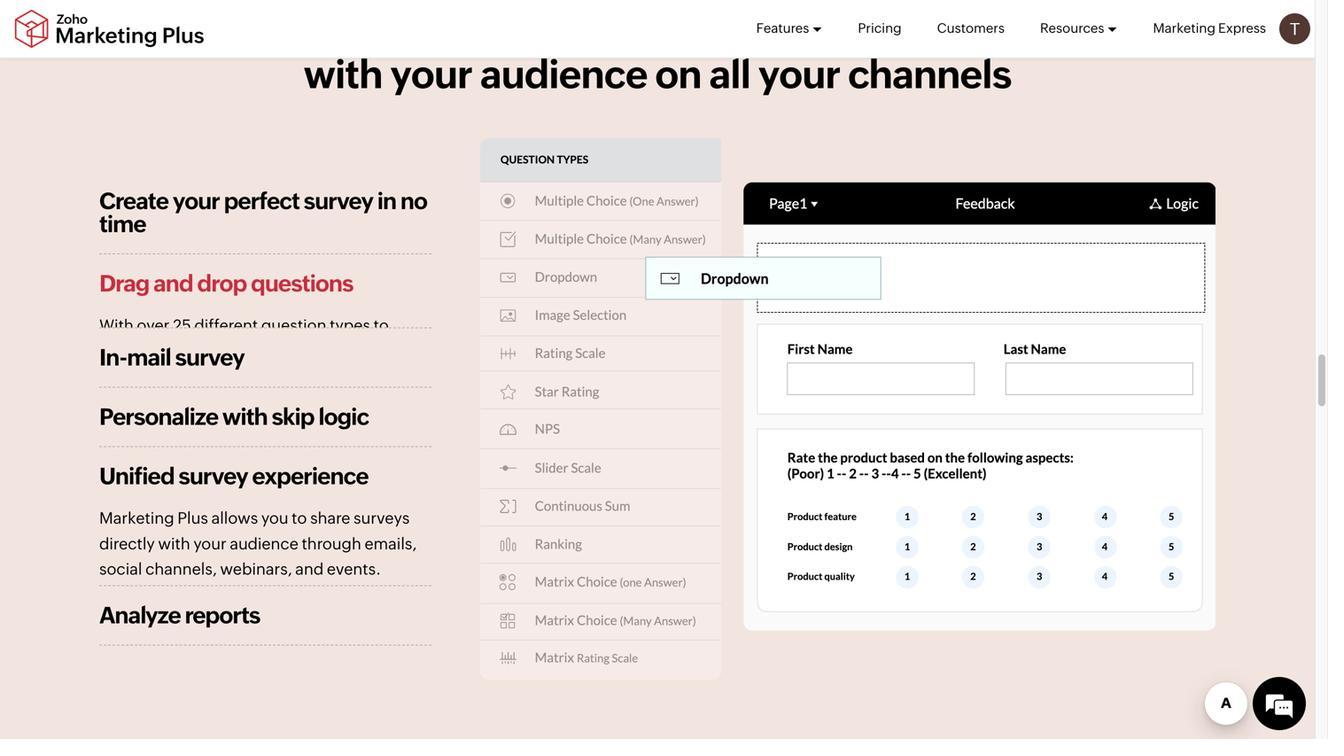 Task type: locate. For each thing, give the bounding box(es) containing it.
customers link
[[937, 0, 1005, 57]]

drop
[[197, 270, 247, 297]]

plus
[[178, 518, 208, 536]]

0 horizontal spatial share
[[310, 518, 350, 536]]

share inside create surveys in minutes and share them with your audience on all your channels
[[831, 13, 931, 57]]

1 vertical spatial in
[[377, 188, 396, 214]]

to right types
[[374, 317, 389, 335]]

you inside with over 25 different question types to choose from your participants' answers will always be in the format you need.
[[272, 368, 299, 386]]

with inside marketing plus allows you to share surveys directly with your audience through emails, social channels, webinars, and events.
[[158, 543, 190, 561]]

events.
[[327, 569, 381, 587]]

in inside with over 25 different question types to choose from your participants' answers will always be in the format you need.
[[175, 368, 188, 386]]

in inside create your perfect survey in no time
[[377, 188, 396, 214]]

and
[[754, 13, 823, 57], [153, 270, 193, 297], [295, 569, 324, 587]]

create
[[282, 13, 403, 57], [99, 188, 168, 214]]

in
[[558, 13, 591, 57], [377, 188, 396, 214], [175, 368, 188, 386]]

0 horizontal spatial to
[[292, 518, 307, 536]]

need.
[[302, 368, 345, 386]]

1 horizontal spatial audience
[[480, 52, 648, 96]]

1 horizontal spatial surveys
[[410, 13, 550, 57]]

1 vertical spatial survey
[[175, 353, 245, 379]]

question
[[261, 317, 327, 335]]

you down participants'
[[272, 368, 299, 386]]

0 vertical spatial survey
[[304, 188, 373, 214]]

0 horizontal spatial surveys
[[354, 518, 410, 536]]

0 vertical spatial to
[[374, 317, 389, 335]]

participants'
[[232, 342, 325, 360]]

be
[[152, 368, 171, 386]]

1 horizontal spatial in
[[377, 188, 396, 214]]

time
[[99, 211, 146, 237]]

0 horizontal spatial in
[[175, 368, 188, 386]]

create inside create your perfect survey in no time
[[99, 188, 168, 214]]

0 vertical spatial and
[[754, 13, 823, 57]]

0 vertical spatial in
[[558, 13, 591, 57]]

1 horizontal spatial marketing
[[1154, 20, 1216, 36]]

them
[[938, 13, 1033, 57]]

survey
[[304, 188, 373, 214], [175, 353, 245, 379], [178, 472, 248, 498]]

1 vertical spatial audience
[[230, 543, 299, 561]]

1 horizontal spatial to
[[374, 317, 389, 335]]

customers
[[937, 20, 1005, 36]]

marketing up directly
[[99, 518, 174, 536]]

0 vertical spatial audience
[[480, 52, 648, 96]]

1 horizontal spatial create
[[282, 13, 403, 57]]

over
[[137, 317, 170, 335]]

create inside create surveys in minutes and share them with your audience on all your channels
[[282, 13, 403, 57]]

share
[[831, 13, 931, 57], [310, 518, 350, 536]]

analyze reports
[[99, 602, 260, 628]]

and down through
[[295, 569, 324, 587]]

marketing plus allows you to share surveys directly with your audience through emails, social channels, webinars, and events.
[[99, 518, 417, 587]]

1 horizontal spatial with
[[222, 412, 268, 438]]

skip
[[272, 412, 314, 438]]

share inside marketing plus allows you to share surveys directly with your audience through emails, social channels, webinars, and events.
[[310, 518, 350, 536]]

2 horizontal spatial with
[[304, 52, 383, 96]]

1 horizontal spatial share
[[831, 13, 931, 57]]

pricing
[[858, 20, 902, 36]]

share for emails,
[[310, 518, 350, 536]]

1 vertical spatial and
[[153, 270, 193, 297]]

marketing inside marketing plus allows you to share surveys directly with your audience through emails, social channels, webinars, and events.
[[99, 518, 174, 536]]

1 vertical spatial you
[[261, 518, 289, 536]]

audience inside create surveys in minutes and share them with your audience on all your channels
[[480, 52, 648, 96]]

unified survey experience
[[99, 472, 368, 498]]

features link
[[757, 0, 823, 57]]

and right all
[[754, 13, 823, 57]]

marketing for marketing express
[[1154, 20, 1216, 36]]

0 vertical spatial marketing
[[1154, 20, 1216, 36]]

and inside create surveys in minutes and share them with your audience on all your channels
[[754, 13, 823, 57]]

features
[[757, 20, 810, 36]]

channels,
[[145, 569, 217, 587]]

you
[[272, 368, 299, 386], [261, 518, 289, 536]]

0 vertical spatial create
[[282, 13, 403, 57]]

channels
[[848, 52, 1012, 96]]

survey left no
[[304, 188, 373, 214]]

0 horizontal spatial and
[[153, 270, 193, 297]]

1 vertical spatial share
[[310, 518, 350, 536]]

reports
[[185, 602, 260, 628]]

1 vertical spatial surveys
[[354, 518, 410, 536]]

share for your
[[831, 13, 931, 57]]

0 horizontal spatial create
[[99, 188, 168, 214]]

your
[[390, 52, 473, 96], [758, 52, 841, 96], [173, 188, 220, 214], [196, 342, 229, 360], [194, 543, 227, 561]]

with
[[304, 52, 383, 96], [222, 412, 268, 438], [158, 543, 190, 561]]

mail
[[127, 353, 171, 379]]

0 vertical spatial surveys
[[410, 13, 550, 57]]

all
[[709, 52, 751, 96]]

surveys
[[410, 13, 550, 57], [354, 518, 410, 536]]

2 horizontal spatial in
[[558, 13, 591, 57]]

1 horizontal spatial and
[[295, 569, 324, 587]]

in-
[[99, 353, 127, 379]]

social
[[99, 569, 142, 587]]

1 vertical spatial to
[[292, 518, 307, 536]]

0 horizontal spatial with
[[158, 543, 190, 561]]

you right allows
[[261, 518, 289, 536]]

questions
[[251, 270, 353, 297]]

0 vertical spatial you
[[272, 368, 299, 386]]

audience inside marketing plus allows you to share surveys directly with your audience through emails, social channels, webinars, and events.
[[230, 543, 299, 561]]

marketing left express
[[1154, 20, 1216, 36]]

2 vertical spatial in
[[175, 368, 188, 386]]

different
[[194, 317, 258, 335]]

audience
[[480, 52, 648, 96], [230, 543, 299, 561]]

2 horizontal spatial and
[[754, 13, 823, 57]]

drag
[[99, 270, 149, 297]]

from
[[157, 342, 193, 360]]

in-mail survey
[[99, 353, 245, 379]]

1 vertical spatial with
[[222, 412, 268, 438]]

experience
[[252, 472, 368, 498]]

2 vertical spatial with
[[158, 543, 190, 561]]

to inside marketing plus allows you to share surveys directly with your audience through emails, social channels, webinars, and events.
[[292, 518, 307, 536]]

webinars,
[[220, 569, 292, 587]]

0 vertical spatial with
[[304, 52, 383, 96]]

survey down different
[[175, 353, 245, 379]]

your inside create your perfect survey in no time
[[173, 188, 220, 214]]

to
[[374, 317, 389, 335], [292, 518, 307, 536]]

1 vertical spatial create
[[99, 188, 168, 214]]

2 vertical spatial and
[[295, 569, 324, 587]]

personalize with skip logic
[[99, 412, 369, 438]]

and up 25
[[153, 270, 193, 297]]

0 vertical spatial share
[[831, 13, 931, 57]]

2 vertical spatial survey
[[178, 472, 248, 498]]

marketing
[[1154, 20, 1216, 36], [99, 518, 174, 536]]

the
[[191, 368, 216, 386]]

to up through
[[292, 518, 307, 536]]

no
[[401, 188, 427, 214]]

0 horizontal spatial audience
[[230, 543, 299, 561]]

1 vertical spatial marketing
[[99, 518, 174, 536]]

survey up plus
[[178, 472, 248, 498]]

0 horizontal spatial marketing
[[99, 518, 174, 536]]



Task type: vqa. For each thing, say whether or not it's contained in the screenshot.
the bottom FOR
no



Task type: describe. For each thing, give the bounding box(es) containing it.
answers
[[328, 342, 389, 360]]

always
[[99, 368, 149, 386]]

and inside marketing plus allows you to share surveys directly with your audience through emails, social channels, webinars, and events.
[[295, 569, 324, 587]]

your inside with over 25 different question types to choose from your participants' answers will always be in the format you need.
[[196, 342, 229, 360]]

minutes
[[599, 13, 747, 57]]

pricing link
[[858, 0, 902, 57]]

drag and drop questions
[[99, 270, 353, 297]]

directly
[[99, 543, 155, 561]]

perfect
[[224, 188, 300, 214]]

terry turtle image
[[1280, 13, 1311, 44]]

surveys inside marketing plus allows you to share surveys directly with your audience through emails, social channels, webinars, and events.
[[354, 518, 410, 536]]

types
[[330, 317, 370, 335]]

create surveys in minutes and share them with your audience on all your channels
[[282, 13, 1033, 96]]

to inside with over 25 different question types to choose from your participants' answers will always be in the format you need.
[[374, 317, 389, 335]]

choose
[[99, 342, 154, 360]]

marketing for marketing plus allows you to share surveys directly with your audience through emails, social channels, webinars, and events.
[[99, 518, 174, 536]]

emails,
[[365, 543, 417, 561]]

logic
[[319, 412, 369, 438]]

zoho marketingplus logo image
[[13, 9, 206, 48]]

marketing express
[[1154, 20, 1267, 36]]

format
[[219, 368, 269, 386]]

with
[[99, 317, 134, 335]]

create for create your perfect survey in no time
[[99, 188, 168, 214]]

your inside marketing plus allows you to share surveys directly with your audience through emails, social channels, webinars, and events.
[[194, 543, 227, 561]]

with over 25 different question types to choose from your participants' answers will always be in the format you need.
[[99, 317, 417, 386]]

with inside create surveys in minutes and share them with your audience on all your channels
[[304, 52, 383, 96]]

marketing express link
[[1154, 0, 1267, 57]]

unified
[[99, 472, 174, 498]]

surveys inside create surveys in minutes and share them with your audience on all your channels
[[410, 13, 550, 57]]

express
[[1219, 20, 1267, 36]]

on
[[655, 52, 702, 96]]

create your perfect survey in no time
[[99, 188, 427, 237]]

in inside create surveys in minutes and share them with your audience on all your channels
[[558, 13, 591, 57]]

allows
[[211, 518, 258, 536]]

you inside marketing plus allows you to share surveys directly with your audience through emails, social channels, webinars, and events.
[[261, 518, 289, 536]]

survey inside create your perfect survey in no time
[[304, 188, 373, 214]]

personalize
[[99, 412, 218, 438]]

will
[[392, 342, 417, 360]]

25
[[173, 317, 191, 335]]

through
[[302, 543, 362, 561]]

analyze
[[99, 602, 181, 628]]

resources
[[1041, 20, 1105, 36]]

resources link
[[1041, 0, 1118, 57]]

create for create surveys in minutes and share them with your audience on all your channels
[[282, 13, 403, 57]]

survey marketing image
[[480, 138, 1216, 680]]



